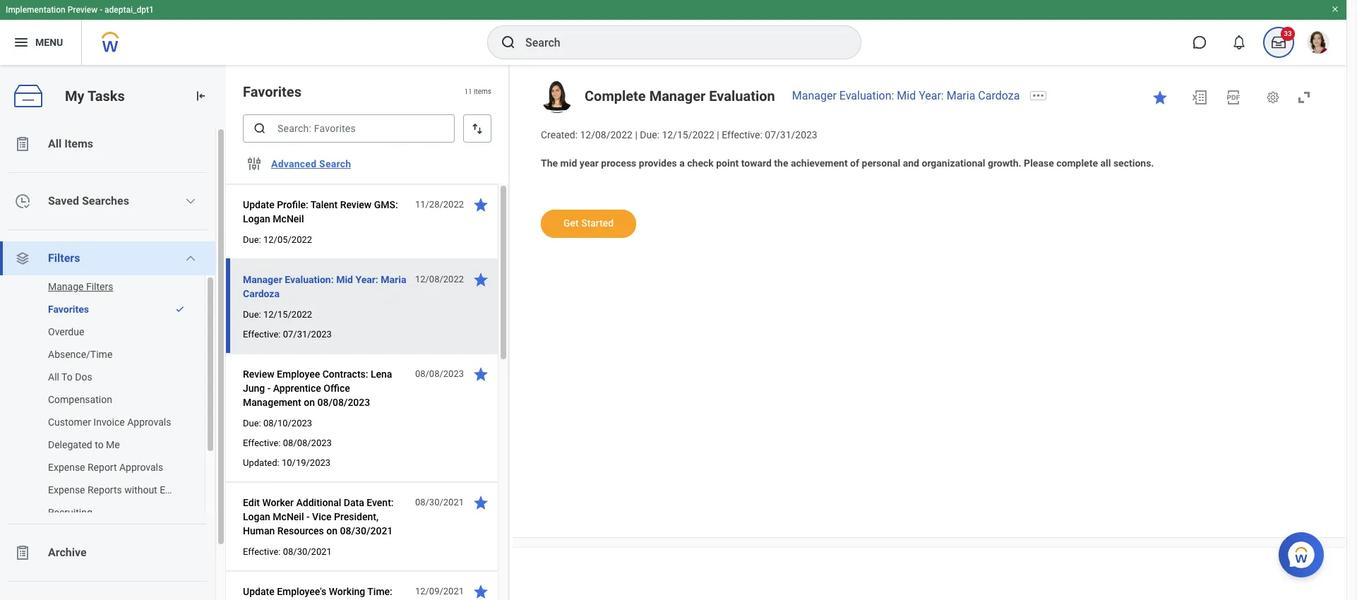 Task type: vqa. For each thing, say whether or not it's contained in the screenshot.
Safety in THE ITEMS SELECTED list
no



Task type: describe. For each thing, give the bounding box(es) containing it.
11/28/2022
[[415, 199, 464, 210]]

provides
[[639, 157, 677, 169]]

review employee contracts: lena jung - apprentice office management on 08/08/2023 button
[[243, 366, 408, 411]]

check
[[688, 157, 714, 169]]

event:
[[367, 497, 394, 509]]

time:
[[368, 586, 393, 598]]

logan for edit
[[243, 511, 270, 523]]

1 horizontal spatial manager
[[650, 88, 706, 105]]

of
[[851, 157, 860, 169]]

close environment banner image
[[1332, 5, 1340, 13]]

saved
[[48, 194, 79, 208]]

growth.
[[988, 157, 1022, 169]]

update employee's working time: button
[[243, 584, 408, 600]]

expense for expense reports without exceptions
[[48, 485, 85, 496]]

compensation button
[[0, 389, 191, 411]]

exceptions
[[160, 485, 208, 496]]

tasks
[[88, 87, 125, 104]]

11
[[464, 88, 472, 96]]

reports
[[88, 485, 122, 496]]

- inside the edit worker additional data event: logan mcneil - vice president, human resources on 08/30/2021
[[307, 511, 310, 523]]

implementation
[[6, 5, 65, 15]]

search image
[[500, 34, 517, 51]]

12/15/2022 inside 'item list' element
[[263, 309, 312, 320]]

08/30/2021 inside the edit worker additional data event: logan mcneil - vice president, human resources on 08/30/2021
[[340, 526, 393, 537]]

12/09/2021
[[415, 586, 464, 597]]

08/08/2023 inside review employee contracts: lena jung - apprentice office management on 08/08/2023
[[318, 397, 370, 408]]

33 button
[[1264, 27, 1296, 58]]

expense reports without exceptions
[[48, 485, 208, 496]]

talent
[[311, 199, 338, 211]]

without
[[124, 485, 157, 496]]

started
[[582, 217, 614, 229]]

filters inside button
[[86, 281, 113, 292]]

saved searches button
[[0, 184, 215, 218]]

justify image
[[13, 34, 30, 51]]

0 vertical spatial year:
[[919, 89, 944, 102]]

report
[[88, 462, 117, 473]]

updated: 10/19/2023
[[243, 458, 331, 468]]

searches
[[82, 194, 129, 208]]

gear image
[[1267, 90, 1281, 105]]

list containing all items
[[0, 127, 226, 600]]

1 horizontal spatial 12/15/2022
[[662, 129, 715, 141]]

check image
[[175, 304, 185, 314]]

07/31/2023 inside 'item list' element
[[283, 329, 332, 340]]

0 vertical spatial 08/30/2021
[[415, 497, 464, 508]]

update profile: talent review gms: logan mcneil button
[[243, 196, 408, 227]]

invoice
[[94, 417, 125, 428]]

vice
[[312, 511, 332, 523]]

export to excel image
[[1192, 89, 1209, 106]]

sections.
[[1114, 157, 1155, 169]]

data
[[344, 497, 364, 509]]

president,
[[334, 511, 379, 523]]

apprentice
[[273, 383, 321, 394]]

mid inside "button"
[[336, 274, 353, 285]]

1 horizontal spatial maria
[[947, 89, 976, 102]]

point
[[716, 157, 739, 169]]

please
[[1024, 157, 1054, 169]]

0 vertical spatial star image
[[1152, 89, 1169, 106]]

2 | from the left
[[717, 129, 720, 141]]

all items button
[[0, 127, 215, 161]]

due: for update profile: talent review gms: logan mcneil
[[243, 235, 261, 245]]

process
[[601, 157, 637, 169]]

on inside the edit worker additional data event: logan mcneil - vice president, human resources on 08/30/2021
[[327, 526, 338, 537]]

working
[[329, 586, 365, 598]]

personal
[[862, 157, 901, 169]]

adeptai_dpt1
[[105, 5, 154, 15]]

search
[[319, 158, 351, 170]]

star image for maria
[[473, 271, 490, 288]]

2 vertical spatial 08/08/2023
[[283, 438, 332, 449]]

and
[[903, 157, 920, 169]]

my tasks
[[65, 87, 125, 104]]

complete all
[[1057, 157, 1112, 169]]

jung
[[243, 383, 265, 394]]

0 vertical spatial mid
[[897, 89, 916, 102]]

archive button
[[0, 536, 215, 570]]

due: 08/10/2023
[[243, 418, 312, 429]]

manager inside manager evaluation: mid year: maria cardoza
[[243, 274, 282, 285]]

transformation import image
[[194, 89, 208, 103]]

my
[[65, 87, 84, 104]]

absence/time button
[[0, 343, 191, 366]]

all to dos
[[48, 372, 92, 383]]

inbox large image
[[1272, 35, 1286, 49]]

menu button
[[0, 20, 81, 65]]

on inside review employee contracts: lena jung - apprentice office management on 08/08/2023
[[304, 397, 315, 408]]

mcneil for worker
[[273, 511, 304, 523]]

- inside menu banner
[[100, 5, 103, 15]]

organizational
[[922, 157, 986, 169]]

delegated
[[48, 439, 92, 451]]

evaluation
[[709, 88, 775, 105]]

approvals for customer invoice approvals
[[127, 417, 171, 428]]

0 vertical spatial 08/08/2023
[[415, 369, 464, 379]]

effective: 07/31/2023
[[243, 329, 332, 340]]

effective: for effective: 07/31/2023
[[243, 329, 281, 340]]

compensation
[[48, 394, 112, 405]]

edit
[[243, 497, 260, 509]]

all for all to dos
[[48, 372, 59, 383]]

to
[[95, 439, 104, 451]]

profile:
[[277, 199, 308, 211]]

expense reports without exceptions button
[[0, 479, 208, 502]]

favorites inside button
[[48, 304, 89, 315]]

logan for update
[[243, 213, 270, 225]]

Search Workday  search field
[[526, 27, 832, 58]]

update for update employee's working time:
[[243, 586, 275, 598]]

1 | from the left
[[635, 129, 638, 141]]

recruiting
[[48, 507, 92, 519]]

office
[[324, 383, 350, 394]]

due: 12/15/2022
[[243, 309, 312, 320]]

my tasks element containing my tasks
[[0, 65, 226, 600]]

maria inside "button"
[[381, 274, 406, 285]]

me
[[106, 439, 120, 451]]

menu
[[35, 36, 63, 48]]

chevron down image
[[185, 253, 197, 264]]

mcneil for profile:
[[273, 213, 304, 225]]

additional
[[296, 497, 341, 509]]

search image
[[253, 122, 267, 136]]

delegated to me
[[48, 439, 120, 451]]

08/10/2023
[[263, 418, 312, 429]]

employee's photo (maria cardoza) image
[[541, 81, 574, 113]]

get started
[[564, 217, 614, 229]]



Task type: locate. For each thing, give the bounding box(es) containing it.
update
[[243, 199, 275, 211], [243, 586, 275, 598]]

0 horizontal spatial manager
[[243, 274, 282, 285]]

2 list from the top
[[0, 276, 215, 524]]

11 items
[[464, 88, 492, 96]]

effective: up 'toward'
[[722, 129, 763, 141]]

evaluation: up "of"
[[840, 89, 895, 102]]

expense inside expense reports without exceptions button
[[48, 485, 85, 496]]

1 vertical spatial cardoza
[[243, 288, 280, 300]]

to
[[62, 372, 73, 383]]

employee
[[277, 369, 320, 380]]

mcneil inside the edit worker additional data event: logan mcneil - vice president, human resources on 08/30/2021
[[273, 511, 304, 523]]

manager evaluation: mid year: maria cardoza up due: 12/15/2022
[[243, 274, 406, 300]]

2 vertical spatial star image
[[473, 584, 490, 600]]

review inside review employee contracts: lena jung - apprentice office management on 08/08/2023
[[243, 369, 275, 380]]

0 horizontal spatial cardoza
[[243, 288, 280, 300]]

0 horizontal spatial manager evaluation: mid year: maria cardoza
[[243, 274, 406, 300]]

12/05/2022
[[263, 235, 312, 245]]

absence/time
[[48, 349, 113, 360]]

clock check image
[[14, 193, 31, 210]]

0 vertical spatial star image
[[473, 196, 490, 213]]

year:
[[919, 89, 944, 102], [356, 274, 379, 285]]

mcneil down profile:
[[273, 213, 304, 225]]

logan inside the edit worker additional data event: logan mcneil - vice president, human resources on 08/30/2021
[[243, 511, 270, 523]]

favorites inside 'item list' element
[[243, 83, 302, 100]]

star image for event:
[[473, 495, 490, 511]]

0 vertical spatial mcneil
[[273, 213, 304, 225]]

1 list from the top
[[0, 127, 226, 600]]

effective: up updated:
[[243, 438, 281, 449]]

mcneil inside update profile: talent review gms: logan mcneil
[[273, 213, 304, 225]]

employee's
[[277, 586, 327, 598]]

advanced search button
[[266, 150, 357, 178]]

all left items
[[48, 137, 62, 150]]

1 horizontal spatial 12/08/2022
[[580, 129, 633, 141]]

0 horizontal spatial year:
[[356, 274, 379, 285]]

logan up due: 12/05/2022
[[243, 213, 270, 225]]

3 star image from the top
[[473, 584, 490, 600]]

complete manager evaluation
[[585, 88, 775, 105]]

effective: 08/08/2023
[[243, 438, 332, 449]]

1 vertical spatial star image
[[473, 271, 490, 288]]

update left profile:
[[243, 199, 275, 211]]

created:
[[541, 129, 578, 141]]

manage
[[48, 281, 84, 292]]

cardoza inside "button"
[[243, 288, 280, 300]]

0 horizontal spatial review
[[243, 369, 275, 380]]

1 vertical spatial approvals
[[119, 462, 163, 473]]

| up 'point'
[[717, 129, 720, 141]]

filters up manage
[[48, 251, 80, 265]]

0 horizontal spatial 07/31/2023
[[283, 329, 332, 340]]

update inside update profile: talent review gms: logan mcneil
[[243, 199, 275, 211]]

0 vertical spatial 07/31/2023
[[765, 129, 818, 141]]

filters
[[48, 251, 80, 265], [86, 281, 113, 292]]

1 horizontal spatial filters
[[86, 281, 113, 292]]

review
[[340, 199, 372, 211], [243, 369, 275, 380]]

0 horizontal spatial 12/15/2022
[[263, 309, 312, 320]]

logan
[[243, 213, 270, 225], [243, 511, 270, 523]]

2 all from the top
[[48, 372, 59, 383]]

1 horizontal spatial |
[[717, 129, 720, 141]]

expense inside expense report approvals button
[[48, 462, 85, 473]]

2 logan from the top
[[243, 511, 270, 523]]

filters up favorites button
[[86, 281, 113, 292]]

configure image
[[246, 155, 263, 172]]

approvals up without
[[119, 462, 163, 473]]

cardoza up growth.
[[979, 89, 1020, 102]]

2 star image from the top
[[473, 366, 490, 383]]

manager evaluation: mid year: maria cardoza
[[792, 89, 1020, 102], [243, 274, 406, 300]]

due: for review employee contracts: lena jung - apprentice office management on 08/08/2023
[[243, 418, 261, 429]]

0 vertical spatial logan
[[243, 213, 270, 225]]

manager evaluation: mid year: maria cardoza inside "button"
[[243, 274, 406, 300]]

favorites up overdue on the bottom left of the page
[[48, 304, 89, 315]]

1 update from the top
[[243, 199, 275, 211]]

0 vertical spatial maria
[[947, 89, 976, 102]]

list containing manage filters
[[0, 276, 215, 524]]

update left employee's
[[243, 586, 275, 598]]

0 horizontal spatial my tasks element
[[0, 65, 226, 600]]

manager up created: 12/08/2022 | due: 12/15/2022 | effective: 07/31/2023
[[650, 88, 706, 105]]

12/15/2022 up effective: 07/31/2023 at left
[[263, 309, 312, 320]]

sort image
[[470, 122, 485, 136]]

all inside button
[[48, 372, 59, 383]]

1 all from the top
[[48, 137, 62, 150]]

2 update from the top
[[243, 586, 275, 598]]

expense report approvals button
[[0, 456, 191, 479]]

overdue button
[[0, 321, 191, 343]]

1 vertical spatial favorites
[[48, 304, 89, 315]]

0 horizontal spatial 12/08/2022
[[415, 274, 464, 285]]

favorites up search icon
[[243, 83, 302, 100]]

1 vertical spatial 08/30/2021
[[340, 526, 393, 537]]

fullscreen image
[[1296, 89, 1313, 106]]

1 vertical spatial logan
[[243, 511, 270, 523]]

0 vertical spatial all
[[48, 137, 62, 150]]

notifications large image
[[1233, 35, 1247, 49]]

logan inside update profile: talent review gms: logan mcneil
[[243, 213, 270, 225]]

2 horizontal spatial manager
[[792, 89, 837, 102]]

1 horizontal spatial favorites
[[243, 83, 302, 100]]

12/15/2022 up a
[[662, 129, 715, 141]]

my tasks element inside menu banner
[[1260, 27, 1299, 58]]

update for update profile: talent review gms: logan mcneil
[[243, 199, 275, 211]]

12/08/2022
[[580, 129, 633, 141], [415, 274, 464, 285]]

0 horizontal spatial evaluation:
[[285, 274, 334, 285]]

lena
[[371, 369, 392, 380]]

08/30/2021 right event:
[[415, 497, 464, 508]]

perspective image
[[14, 250, 31, 267]]

1 horizontal spatial evaluation:
[[840, 89, 895, 102]]

1 horizontal spatial -
[[268, 383, 271, 394]]

0 horizontal spatial maria
[[381, 274, 406, 285]]

1 vertical spatial maria
[[381, 274, 406, 285]]

star image
[[473, 196, 490, 213], [473, 366, 490, 383], [473, 584, 490, 600]]

advanced search
[[271, 158, 351, 170]]

0 vertical spatial manager evaluation: mid year: maria cardoza
[[792, 89, 1020, 102]]

07/31/2023 down due: 12/15/2022
[[283, 329, 332, 340]]

1 vertical spatial 08/08/2023
[[318, 397, 370, 408]]

evaluation:
[[840, 89, 895, 102], [285, 274, 334, 285]]

1 vertical spatial all
[[48, 372, 59, 383]]

list inside my tasks element
[[0, 276, 215, 524]]

view printable version (pdf) image
[[1226, 89, 1243, 106]]

customer
[[48, 417, 91, 428]]

contracts:
[[323, 369, 368, 380]]

12/08/2022 inside 'item list' element
[[415, 274, 464, 285]]

dos
[[75, 372, 92, 383]]

expense for expense report approvals
[[48, 462, 85, 473]]

1 star image from the top
[[473, 196, 490, 213]]

recruiting button
[[0, 502, 191, 524]]

customer invoice approvals button
[[0, 411, 191, 434]]

effective: 08/30/2021
[[243, 547, 332, 557]]

1 vertical spatial mcneil
[[273, 511, 304, 523]]

due: left 12/05/2022
[[243, 235, 261, 245]]

1 vertical spatial 12/08/2022
[[415, 274, 464, 285]]

due: down 'management'
[[243, 418, 261, 429]]

- left vice
[[307, 511, 310, 523]]

delegated to me button
[[0, 434, 191, 456]]

approvals right invoice
[[127, 417, 171, 428]]

1 horizontal spatial mid
[[897, 89, 916, 102]]

star image
[[1152, 89, 1169, 106], [473, 271, 490, 288], [473, 495, 490, 511]]

|
[[635, 129, 638, 141], [717, 129, 720, 141]]

all items
[[48, 137, 93, 150]]

achievement
[[791, 157, 848, 169]]

clipboard image
[[14, 545, 31, 562]]

2 vertical spatial 08/30/2021
[[283, 547, 332, 557]]

1 horizontal spatial manager evaluation: mid year: maria cardoza
[[792, 89, 1020, 102]]

updated:
[[243, 458, 280, 468]]

expense down delegated
[[48, 462, 85, 473]]

2 vertical spatial star image
[[473, 495, 490, 511]]

effective: down the human
[[243, 547, 281, 557]]

0 horizontal spatial -
[[100, 5, 103, 15]]

preview
[[68, 5, 98, 15]]

year: inside "button"
[[356, 274, 379, 285]]

08/08/2023 right lena
[[415, 369, 464, 379]]

all for all items
[[48, 137, 62, 150]]

- right preview
[[100, 5, 103, 15]]

manager evaluation: mid year: maria cardoza link
[[792, 89, 1020, 102]]

Search: Favorites text field
[[243, 114, 455, 143]]

edit worker additional data event: logan mcneil - vice president, human resources on 08/30/2021 button
[[243, 495, 408, 540]]

year
[[580, 157, 599, 169]]

menu banner
[[0, 0, 1347, 65]]

1 vertical spatial 12/15/2022
[[263, 309, 312, 320]]

08/08/2023 up 10/19/2023
[[283, 438, 332, 449]]

chevron down image
[[185, 196, 197, 207]]

0 vertical spatial update
[[243, 199, 275, 211]]

1 vertical spatial review
[[243, 369, 275, 380]]

0 vertical spatial approvals
[[127, 417, 171, 428]]

2 vertical spatial -
[[307, 511, 310, 523]]

0 horizontal spatial 08/30/2021
[[283, 547, 332, 557]]

1 horizontal spatial review
[[340, 199, 372, 211]]

archive
[[48, 546, 87, 559]]

0 vertical spatial filters
[[48, 251, 80, 265]]

item list element
[[226, 65, 510, 600]]

manager evaluation: mid year: maria cardoza up and
[[792, 89, 1020, 102]]

1 vertical spatial 07/31/2023
[[283, 329, 332, 340]]

manager up the achievement
[[792, 89, 837, 102]]

| up the process
[[635, 129, 638, 141]]

0 vertical spatial cardoza
[[979, 89, 1020, 102]]

08/30/2021 down resources
[[283, 547, 332, 557]]

1 logan from the top
[[243, 213, 270, 225]]

1 mcneil from the top
[[273, 213, 304, 225]]

0 vertical spatial my tasks element
[[1260, 27, 1299, 58]]

1 vertical spatial manager evaluation: mid year: maria cardoza
[[243, 274, 406, 300]]

1 vertical spatial -
[[268, 383, 271, 394]]

evaluation: inside the manager evaluation: mid year: maria cardoza "button"
[[285, 274, 334, 285]]

1 vertical spatial star image
[[473, 366, 490, 383]]

0 vertical spatial expense
[[48, 462, 85, 473]]

profile logan mcneil image
[[1308, 31, 1330, 57]]

review up the jung
[[243, 369, 275, 380]]

1 vertical spatial update
[[243, 586, 275, 598]]

1 horizontal spatial 08/30/2021
[[340, 526, 393, 537]]

manager evaluation: mid year: maria cardoza button
[[243, 271, 408, 302]]

update employee's working time:
[[243, 586, 404, 600]]

effective: for effective: 08/30/2021
[[243, 547, 281, 557]]

mid
[[561, 157, 577, 169]]

0 horizontal spatial filters
[[48, 251, 80, 265]]

the
[[541, 157, 558, 169]]

review inside update profile: talent review gms: logan mcneil
[[340, 199, 372, 211]]

on down apprentice
[[304, 397, 315, 408]]

0 vertical spatial on
[[304, 397, 315, 408]]

1 vertical spatial filters
[[86, 281, 113, 292]]

1 vertical spatial expense
[[48, 485, 85, 496]]

1 vertical spatial on
[[327, 526, 338, 537]]

worker
[[262, 497, 294, 509]]

0 horizontal spatial on
[[304, 397, 315, 408]]

due: up provides
[[640, 129, 660, 141]]

1 horizontal spatial year:
[[919, 89, 944, 102]]

expense
[[48, 462, 85, 473], [48, 485, 85, 496]]

items
[[64, 137, 93, 150]]

approvals for expense report approvals
[[119, 462, 163, 473]]

2 expense from the top
[[48, 485, 85, 496]]

1 vertical spatial evaluation:
[[285, 274, 334, 285]]

0 horizontal spatial |
[[635, 129, 638, 141]]

review left gms:
[[340, 199, 372, 211]]

cardoza up due: 12/15/2022
[[243, 288, 280, 300]]

created: 12/08/2022 | due: 12/15/2022 | effective: 07/31/2023
[[541, 129, 818, 141]]

manage filters
[[48, 281, 113, 292]]

08/08/2023 down office
[[318, 397, 370, 408]]

filters inside dropdown button
[[48, 251, 80, 265]]

2 mcneil from the top
[[273, 511, 304, 523]]

favorites button
[[0, 298, 168, 321]]

toward
[[742, 157, 772, 169]]

all left to
[[48, 372, 59, 383]]

expense report approvals
[[48, 462, 163, 473]]

0 vertical spatial favorites
[[243, 83, 302, 100]]

07/31/2023 up the
[[765, 129, 818, 141]]

logan up the human
[[243, 511, 270, 523]]

- up 'management'
[[268, 383, 271, 394]]

1 horizontal spatial 07/31/2023
[[765, 129, 818, 141]]

0 vertical spatial 12/15/2022
[[662, 129, 715, 141]]

0 vertical spatial -
[[100, 5, 103, 15]]

star image for review employee contracts: lena jung - apprentice office management on 08/08/2023
[[473, 366, 490, 383]]

due: for manager evaluation: mid year: maria cardoza
[[243, 309, 261, 320]]

all to dos button
[[0, 366, 191, 389]]

overdue
[[48, 326, 84, 338]]

2 horizontal spatial 08/30/2021
[[415, 497, 464, 508]]

0 vertical spatial review
[[340, 199, 372, 211]]

2 horizontal spatial -
[[307, 511, 310, 523]]

effective: down due: 12/15/2022
[[243, 329, 281, 340]]

customer invoice approvals
[[48, 417, 171, 428]]

gms:
[[374, 199, 398, 211]]

mid down update profile: talent review gms: logan mcneil button
[[336, 274, 353, 285]]

all inside button
[[48, 137, 62, 150]]

1 vertical spatial year:
[[356, 274, 379, 285]]

due: up effective: 07/31/2023 at left
[[243, 309, 261, 320]]

list
[[0, 127, 226, 600], [0, 276, 215, 524]]

saved searches
[[48, 194, 129, 208]]

0 vertical spatial evaluation:
[[840, 89, 895, 102]]

mcneil down worker
[[273, 511, 304, 523]]

manager up due: 12/15/2022
[[243, 274, 282, 285]]

08/30/2021 down president,
[[340, 526, 393, 537]]

my tasks element
[[1260, 27, 1299, 58], [0, 65, 226, 600]]

effective:
[[722, 129, 763, 141], [243, 329, 281, 340], [243, 438, 281, 449], [243, 547, 281, 557]]

star image for update profile: talent review gms: logan mcneil
[[473, 196, 490, 213]]

0 vertical spatial 12/08/2022
[[580, 129, 633, 141]]

clipboard image
[[14, 136, 31, 153]]

my tasks element containing 33
[[1260, 27, 1299, 58]]

mid up and
[[897, 89, 916, 102]]

0 horizontal spatial mid
[[336, 274, 353, 285]]

0 horizontal spatial favorites
[[48, 304, 89, 315]]

1 horizontal spatial on
[[327, 526, 338, 537]]

1 vertical spatial my tasks element
[[0, 65, 226, 600]]

on down vice
[[327, 526, 338, 537]]

update inside update employee's working time:
[[243, 586, 275, 598]]

-
[[100, 5, 103, 15], [268, 383, 271, 394], [307, 511, 310, 523]]

1 horizontal spatial cardoza
[[979, 89, 1020, 102]]

edit worker additional data event: logan mcneil - vice president, human resources on 08/30/2021
[[243, 497, 394, 537]]

expense up 'recruiting'
[[48, 485, 85, 496]]

items
[[474, 88, 492, 96]]

evaluation: down 12/05/2022
[[285, 274, 334, 285]]

1 expense from the top
[[48, 462, 85, 473]]

effective: for effective: 08/08/2023
[[243, 438, 281, 449]]

- inside review employee contracts: lena jung - apprentice office management on 08/08/2023
[[268, 383, 271, 394]]

1 horizontal spatial my tasks element
[[1260, 27, 1299, 58]]

1 vertical spatial mid
[[336, 274, 353, 285]]



